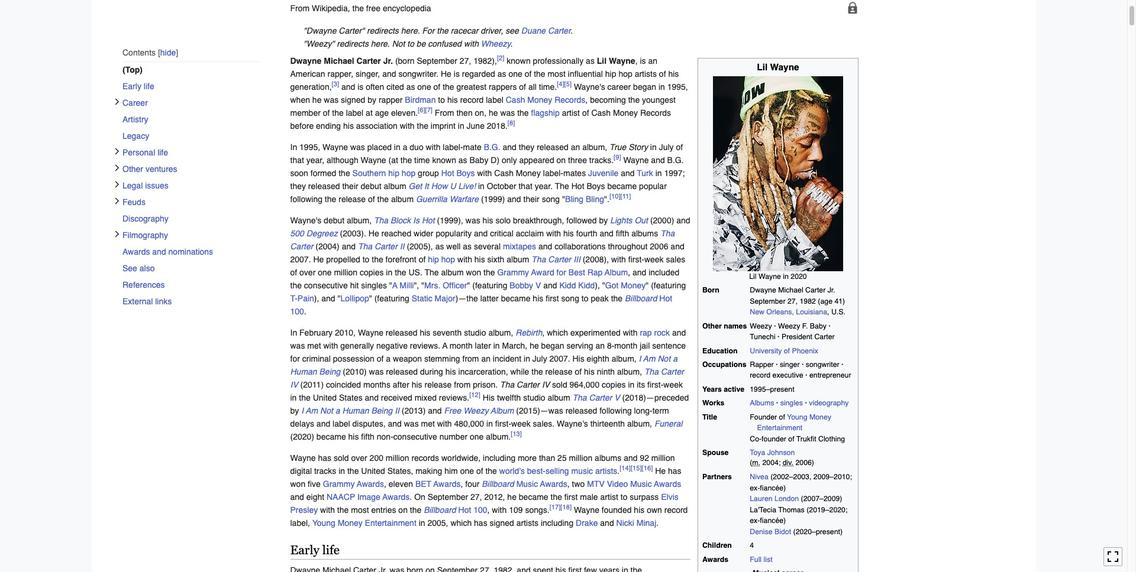 Task type: locate. For each thing, give the bounding box(es) containing it.
live!
[[458, 181, 476, 191]]

has inside he has won five
[[668, 467, 682, 476]]

studio
[[464, 328, 486, 338], [523, 393, 546, 403]]

x small image up x small image
[[113, 148, 120, 155]]

0 horizontal spatial following
[[290, 195, 323, 204]]

label,
[[290, 519, 310, 528]]

the right (at
[[401, 155, 412, 165]]

1 vertical spatial that
[[519, 181, 533, 191]]

consecutive inside , and included the consecutive hit singles "
[[304, 281, 348, 290]]

a down 'seventh'
[[443, 341, 448, 351]]

1 iv from the left
[[290, 380, 298, 390]]

young for young money entertainment in 2005, which has signed artists including drake and nicki minaj .
[[312, 519, 336, 528]]

4 x small image from the top
[[113, 198, 120, 205]]

wayne inside wayne and b.g. soon formed the
[[624, 155, 649, 165]]

released up negative
[[386, 328, 418, 338]]

song down 'year.'
[[542, 195, 560, 204]]

1 vertical spatial ex-
[[750, 517, 760, 526]]

tha inside tha carter
[[661, 229, 675, 238]]

before
[[290, 121, 314, 131]]

studio inside [12] his twelfth studio album tha carter v
[[523, 393, 546, 403]]

he down rebirth
[[530, 341, 539, 351]]

2 note from the top
[[290, 37, 859, 50]]

1 vertical spatial 100
[[474, 506, 487, 515]]

billboard
[[625, 294, 657, 303], [482, 480, 514, 489], [424, 506, 456, 515]]

and inside , and included the consecutive hit singles "
[[633, 268, 647, 277]]

founder
[[762, 436, 787, 444]]

and up turk
[[651, 155, 665, 165]]

as inside dwayne michael carter jr. (born september 27, 1982), [2] known professionally as lil wayne
[[586, 56, 595, 65]]

0 horizontal spatial baby
[[470, 155, 489, 165]]

known inside dwayne michael carter jr. (born september 27, 1982), [2] known professionally as lil wayne
[[507, 56, 531, 65]]

0 vertical spatial record
[[460, 95, 484, 105]]

fifth inside funeral (2020) became his fifth non-consecutive number one album. [13]
[[361, 432, 375, 442]]

1 horizontal spatial july
[[659, 142, 674, 152]]

entertainment
[[757, 425, 803, 433], [365, 519, 417, 528]]

one down propelled
[[318, 268, 332, 277]]

was down (2013)
[[404, 419, 419, 429]]

founder
[[750, 414, 777, 422]]

with the most entries on the billboard hot 100 , with 109 songs. [17] [18]
[[318, 504, 572, 515]]

wayne's
[[574, 82, 605, 92], [290, 216, 322, 225], [557, 419, 588, 429]]

money down naacp
[[338, 519, 363, 528]]

a down negative
[[386, 354, 391, 364]]

1 horizontal spatial 1995,
[[667, 82, 688, 92]]

he inside grammy awards , eleven bet awards , four billboard music awards , two mtv video music awards and eight naacp image awards . on september 27, 2012, he became the first male artist to surpass
[[507, 493, 517, 502]]

singer
[[780, 361, 800, 369]]

2 in from the top
[[290, 328, 297, 338]]

0 horizontal spatial his
[[483, 393, 495, 403]]

in for in february 2010, wayne released his seventh studio album, rebirth , which experimented with rap rock
[[290, 328, 297, 338]]

2 bling from the left
[[586, 195, 604, 204]]

hot inside wayne's debut album, tha block is hot (1999), was his solo breakthrough, followed by lights out (2000) and 500 degreez (2003). he reached wider popularity and critical acclaim with his fourth and fifth albums
[[422, 216, 435, 225]]

964,000
[[570, 380, 600, 390]]

0 vertical spatial label-
[[443, 142, 463, 152]]

i for i am not a human being
[[639, 354, 641, 364]]

entertainment for young money entertainment in 2005, which has signed artists including drake and nicki minaj .
[[365, 519, 417, 528]]

weezy for weezy
[[750, 322, 772, 331]]

1 vertical spatial b.g.
[[667, 155, 684, 165]]

0 horizontal spatial record
[[460, 95, 484, 105]]

being for i am not a human being ii (2013) and free weezy album
[[371, 406, 393, 416]]

the down tha carter ii link
[[372, 255, 383, 264]]

x small image for filmography
[[113, 231, 120, 238]]

0 vertical spatial grammy
[[497, 268, 529, 277]]

collaborations
[[555, 242, 606, 251]]

be
[[417, 39, 426, 48]]

x small image left 'feuds' on the left of the page
[[113, 198, 120, 205]]

dwayne inside dwayne michael carter jr. (born september 27, 1982), [2] known professionally as lil wayne
[[290, 56, 322, 65]]

1 horizontal spatial from
[[435, 108, 454, 118]]

wayne inside 'in july of that year, although wayne (at the time known as baby d) only appeared on three tracks.'
[[361, 155, 386, 165]]

1 month from the left
[[450, 341, 473, 351]]

the left the flagship link
[[517, 108, 529, 118]]

sales.
[[533, 419, 555, 429]]

and inside and was met with generally negative reviews. a month later in march, he began serving an 8-month jail sentence for criminal possession of a weapon stemming from an incident in july 2007. his eighth album,
[[672, 328, 686, 338]]

1 vertical spatial his
[[483, 393, 495, 403]]

i for i am not a human being ii (2013) and free weezy album
[[301, 406, 304, 416]]

1 horizontal spatial 100
[[474, 506, 487, 515]]

27, inside dwayne michael carter jr. (born september 27, 1982), [2] known professionally as lil wayne
[[460, 56, 471, 65]]

1 horizontal spatial fifth
[[616, 229, 629, 238]]

the inside [6] [7] from then on, he was the flagship
[[517, 108, 529, 118]]

1 horizontal spatial v
[[615, 393, 620, 403]]

redirects
[[367, 26, 399, 35], [337, 39, 369, 48]]

wayne's inside wayne's debut album, tha block is hot (1999), was his solo breakthrough, followed by lights out (2000) and 500 degreez (2003). he reached wider popularity and critical acclaim with his fourth and fifth albums
[[290, 216, 322, 225]]

0 horizontal spatial debut
[[324, 216, 345, 225]]

he inside wayne's debut album, tha block is hot (1999), was his solo breakthrough, followed by lights out (2000) and 500 degreez (2003). he reached wider popularity and critical acclaim with his fourth and fifth albums
[[369, 229, 379, 238]]

5 x small image from the top
[[113, 231, 120, 238]]

music up surpass
[[630, 480, 652, 489]]

, inside , is an american rapper, singer, and songwriter. he is regarded as one of the most influential hip hop artists of his generation,
[[635, 56, 638, 65]]

0 vertical spatial has
[[318, 454, 331, 463]]

awards up elvis at right
[[654, 480, 681, 489]]

life for early life link at the left of page
[[143, 82, 154, 91]]

and inside wayne and b.g. soon formed the
[[651, 155, 665, 165]]

jr. for 27,
[[828, 287, 836, 295]]

0 horizontal spatial artist
[[562, 108, 580, 118]]

the up t-
[[290, 281, 302, 290]]

an
[[648, 56, 658, 65], [571, 142, 580, 152], [596, 341, 605, 351], [481, 354, 491, 364]]

0 horizontal spatial weezy
[[464, 406, 489, 416]]

association
[[356, 121, 398, 131]]

he inside he has won five
[[655, 467, 666, 476]]

2 month from the left
[[615, 341, 638, 351]]

university
[[750, 347, 782, 355]]

2 horizontal spatial release
[[545, 367, 573, 377]]

won inside he has won five
[[290, 480, 306, 489]]

wayne and b.g. soon formed the
[[290, 155, 684, 178]]

critical
[[490, 229, 514, 238]]

on inside with the most entries on the billboard hot 100 , with 109 songs. [17] [18]
[[399, 506, 408, 515]]

1 vertical spatial young
[[312, 519, 336, 528]]

being up disputes,
[[371, 406, 393, 416]]

began inside and was met with generally negative reviews. a month later in march, he began serving an 8-month jail sentence for criminal possession of a weapon stemming from an incident in july 2007. his eighth album,
[[541, 341, 564, 351]]

album, up the its
[[617, 367, 642, 377]]

1 horizontal spatial which
[[547, 328, 568, 338]]

most inside with the most entries on the billboard hot 100 , with 109 songs. [17] [18]
[[351, 506, 369, 515]]

denise bidot link
[[750, 528, 791, 537]]

0 vertical spatial debut
[[361, 181, 382, 191]]

sixth
[[487, 255, 505, 264]]

0 vertical spatial following
[[290, 195, 323, 204]]

1 vertical spatial i
[[301, 406, 304, 416]]

1 horizontal spatial michael
[[778, 287, 804, 295]]

rebirth link
[[516, 328, 542, 338]]

became inside in october that year. the hot boys became popular following the release of the album
[[608, 181, 637, 191]]

2 vertical spatial week
[[511, 419, 531, 429]]

sales
[[666, 255, 686, 264]]

1 horizontal spatial artist
[[600, 493, 618, 502]]

0 horizontal spatial albums
[[595, 454, 622, 463]]

one inside , is an american rapper, singer, and songwriter. he is regarded as one of the most influential hip hop artists of his generation,
[[509, 69, 522, 79]]

first up [18] link
[[565, 493, 578, 502]]

he inside [6] [7] from then on, he was the flagship
[[489, 108, 498, 118]]

the left greatest
[[443, 82, 454, 92]]

and down the 'months'
[[365, 393, 379, 403]]

0 vertical spatial artist
[[562, 108, 580, 118]]

in inside (2015)—was released following long-term delays and label disputes, and was met with 480,000 in first-week sales. wayne's thirteenth album,
[[487, 419, 493, 429]]

0 vertical spatial including
[[483, 454, 516, 463]]

1 horizontal spatial has
[[474, 519, 488, 528]]

1 vertical spatial hop
[[402, 168, 416, 178]]

0 vertical spatial fiancée)
[[760, 485, 786, 493]]

3 x small image from the top
[[113, 181, 120, 188]]

a
[[392, 281, 398, 290], [443, 341, 448, 351]]

and down award
[[543, 281, 557, 290]]

(2013)
[[402, 406, 426, 416]]

1 fiancée) from the top
[[760, 485, 786, 493]]

not inside "dwayne carter" redirects here. for the racecar driver, see duane carter . "weezy" redirects here. not to be confused with wheezy .
[[392, 39, 405, 48]]

1 x small image from the top
[[113, 98, 120, 106]]

2 vertical spatial record
[[665, 506, 688, 515]]

2 ex- from the top
[[750, 517, 760, 526]]

0 vertical spatial a
[[392, 281, 398, 290]]

not inside i am not a human being
[[658, 354, 671, 364]]

artists up mtv
[[595, 467, 618, 476]]

[14]
[[620, 465, 631, 473]]

1 horizontal spatial i
[[639, 354, 641, 364]]

phoenix
[[792, 347, 819, 355]]

0 vertical spatial which
[[547, 328, 568, 338]]

artists inside "world's best-selling music artists . [14] [15] [16]"
[[595, 467, 618, 476]]

weapon
[[393, 354, 422, 364]]

first- down the throughout
[[628, 255, 645, 264]]

his up youngest
[[668, 69, 679, 79]]

0 horizontal spatial their
[[342, 181, 359, 191]]

grammy up naacp
[[323, 480, 355, 489]]

wayne founded his own record label,
[[290, 506, 688, 528]]

0 horizontal spatial is
[[358, 82, 364, 92]]

to down tha carter ii link
[[363, 255, 370, 264]]

with down 2012,
[[492, 506, 507, 515]]

1 horizontal spatial most
[[548, 69, 566, 79]]

rebirth
[[516, 328, 542, 338]]

ii down received
[[395, 406, 400, 416]]

was inside wayne's career began in 1995, when he was signed by rapper
[[324, 95, 339, 105]]

ex- up denise
[[750, 517, 760, 526]]

fifth down lights
[[616, 229, 629, 238]]

[3]
[[332, 80, 339, 88]]

1 note from the top
[[290, 24, 859, 37]]

1995, inside wayne's career began in 1995, when he was signed by rapper
[[667, 82, 688, 92]]

am for i am not a human being ii (2013) and free weezy album
[[306, 406, 318, 416]]

young
[[787, 414, 808, 422], [312, 519, 336, 528]]

billboard down got money link
[[625, 294, 657, 303]]

reviews. up free in the bottom of the page
[[439, 393, 470, 403]]

a inside and was met with generally negative reviews. a month later in march, he began serving an 8-month jail sentence for criminal possession of a weapon stemming from an incident in july 2007. his eighth album,
[[443, 341, 448, 351]]

studio up later
[[464, 328, 486, 338]]

he right [16]
[[655, 467, 666, 476]]

generation,
[[290, 82, 332, 92]]

with down the breakthrough,
[[546, 229, 561, 238]]

signed
[[341, 95, 365, 105], [490, 519, 514, 528]]

grammy inside grammy awards , eleven bet awards , four billboard music awards , two mtv video music awards and eight naacp image awards . on september 27, 2012, he became the first male artist to surpass
[[323, 480, 355, 489]]

his down disputes,
[[348, 432, 359, 442]]

2 vertical spatial september
[[428, 493, 468, 502]]

[18]
[[561, 504, 572, 512]]

1 vertical spatial records
[[640, 108, 671, 118]]

london
[[775, 496, 799, 504]]

the inside wayne and b.g. soon formed the
[[339, 168, 350, 178]]

their for and
[[524, 195, 540, 204]]

1 vertical spatial the
[[425, 268, 439, 277]]

0 horizontal spatial ),
[[314, 294, 319, 303]]

human for i am not a human being
[[290, 367, 317, 377]]

2 vertical spatial first-
[[495, 419, 511, 429]]

0 vertical spatial early life
[[122, 82, 154, 91]]

signed down rapper, on the top
[[341, 95, 365, 105]]

money inside the a milli ", " mrs. officer " (featuring bobby v and kidd kidd ), " got money " (featuring t-pain ), and " lollipop " (featuring static major )—the latter became his first song to peak the
[[621, 281, 646, 290]]

release down during
[[425, 380, 452, 390]]

label inside (2015)—was released following long-term delays and label disputes, and was met with 480,000 in first-week sales. wayne's thirteenth album,
[[333, 419, 350, 429]]

1 horizontal spatial records
[[640, 108, 671, 118]]

free
[[444, 406, 461, 416]]

known up hot boys link
[[432, 155, 456, 165]]

of inside wayne has sold over 200 million records worldwide, including more than 25 million albums and 92 million digital tracks in the united states, making him one of the
[[476, 467, 483, 476]]

united inside wayne has sold over 200 million records worldwide, including more than 25 million albums and 92 million digital tracks in the united states, making him one of the
[[361, 467, 385, 476]]

[17] link
[[550, 504, 561, 512]]

human for i am not a human being ii (2013) and free weezy album
[[342, 406, 369, 416]]

0 horizontal spatial copies
[[360, 268, 384, 277]]

2 vertical spatial label
[[333, 419, 350, 429]]

they down soon
[[290, 181, 306, 191]]

has for he
[[668, 467, 682, 476]]

with inside (2008), with first-week sales of over one million copies in the us. the album won the
[[611, 255, 626, 264]]

consecutive inside funeral (2020) became his fifth non-consecutive number one album. [13]
[[393, 432, 437, 442]]

life for personal life "link"
[[157, 148, 168, 158]]

0 horizontal spatial kidd
[[560, 281, 576, 290]]

tunechi
[[750, 333, 776, 342]]

label for eleven.
[[346, 108, 364, 118]]

early down (top)
[[122, 82, 141, 91]]

young inside young money entertainment
[[787, 414, 808, 422]]

and up presley
[[290, 493, 304, 502]]

0 horizontal spatial they
[[290, 181, 306, 191]]

1 vertical spatial album
[[491, 406, 514, 416]]

1 horizontal spatial boys
[[587, 181, 605, 191]]

0 vertical spatial week
[[645, 255, 664, 264]]

1 bling from the left
[[565, 195, 584, 204]]

time
[[414, 155, 430, 165]]

week inside (2008), with first-week sales of over one million copies in the us. the album won the
[[645, 255, 664, 264]]

0 vertical spatial for
[[557, 268, 566, 277]]

[5]
[[564, 80, 572, 88]]

lollipop link
[[341, 294, 369, 303]]

0 horizontal spatial boys
[[457, 168, 475, 178]]

the down southern hip hop 'link'
[[377, 195, 389, 204]]

in right live!
[[478, 181, 485, 191]]

soon
[[290, 168, 308, 178]]

dwayne inside dwayne michael carter jr. september 27, 1982 (age 41) new orleans, louisiana , u.s.
[[750, 287, 776, 295]]

following inside in october that year. the hot boys became popular following the release of the album
[[290, 195, 323, 204]]

to
[[407, 39, 414, 48], [438, 95, 445, 105], [363, 255, 370, 264], [582, 294, 589, 303], [621, 493, 628, 502]]

note
[[290, 24, 859, 37], [290, 37, 859, 50]]

wayne's right 'sales.' at left
[[557, 419, 588, 429]]

0 vertical spatial reviews.
[[410, 341, 440, 351]]

a inside i am not a human being
[[673, 354, 678, 364]]

the inside (2008), with first-week sales of over one million copies in the us. the album won the
[[425, 268, 439, 277]]

became inside grammy awards , eleven bet awards , four billboard music awards , two mtv video music awards and eight naacp image awards . on september 27, 2012, he became the first male artist to surpass
[[519, 493, 548, 502]]

one
[[509, 69, 522, 79], [417, 82, 431, 92], [318, 268, 332, 277], [470, 432, 484, 442], [460, 467, 474, 476]]

x small image for feuds
[[113, 198, 120, 205]]

of
[[525, 69, 532, 79], [659, 69, 666, 79], [434, 82, 441, 92], [519, 82, 526, 92], [323, 108, 330, 118], [582, 108, 589, 118], [676, 142, 683, 152], [368, 195, 375, 204], [419, 255, 426, 264], [290, 268, 297, 277], [784, 347, 790, 355], [377, 354, 384, 364], [575, 367, 582, 377], [779, 414, 785, 422], [789, 436, 795, 444], [476, 467, 483, 476]]

1 vertical spatial is
[[454, 69, 460, 79]]

0 horizontal spatial has
[[318, 454, 331, 463]]

he inside , is an american rapper, singer, and songwriter. he is regarded as one of the most influential hip hop artists of his generation,
[[441, 69, 452, 79]]

sold up tracks
[[334, 454, 349, 463]]

get it how u live!
[[409, 181, 476, 191]]

0 horizontal spatial won
[[290, 480, 306, 489]]

as up influential
[[586, 56, 595, 65]]

the up confused
[[437, 26, 449, 35]]

his inside [12] his twelfth studio album tha carter v
[[483, 393, 495, 403]]

[4] link
[[557, 80, 564, 88]]

in inside in october that year. the hot boys became popular following the release of the album
[[478, 181, 485, 191]]

and up '[14]' link
[[624, 454, 638, 463]]

to inside and collaborations throughout 2006 and 2007. he propelled to the forefront of
[[363, 255, 370, 264]]

he inside and was met with generally negative reviews. a month later in march, he began serving an 8-month jail sentence for criminal possession of a weapon stemming from an incident in july 2007. his eighth album,
[[530, 341, 539, 351]]

0 vertical spatial united
[[313, 393, 337, 403]]

fifth inside wayne's debut album, tha block is hot (1999), was his solo breakthrough, followed by lights out (2000) and 500 degreez (2003). he reached wider popularity and critical acclaim with his fourth and fifth albums
[[616, 229, 629, 238]]

release up 964,000
[[545, 367, 573, 377]]

won
[[466, 268, 481, 277], [290, 480, 306, 489]]

boys down juvenile link
[[587, 181, 605, 191]]

sold up [12] his twelfth studio album tha carter v
[[552, 380, 567, 390]]

then
[[457, 108, 473, 118]]

has
[[318, 454, 331, 463], [668, 467, 682, 476], [474, 519, 488, 528]]

grammy award for best rap album
[[497, 268, 628, 277]]

0 vertical spatial singles
[[361, 281, 387, 290]]

confused
[[428, 39, 462, 48]]

carter up 1982
[[806, 287, 826, 295]]

september up with the most entries on the billboard hot 100 , with 109 songs. [17] [18]
[[428, 493, 468, 502]]

the inside the a milli ", " mrs. officer " (featuring bobby v and kidd kidd ), " got money " (featuring t-pain ), and " lollipop " (featuring static major )—the latter became his first song to peak the
[[611, 294, 623, 303]]

dwayne down lil wayne in 2020
[[750, 287, 776, 295]]

. down pain
[[304, 307, 306, 316]]

kidd kidd link
[[560, 281, 595, 290]]

week down 2006
[[645, 255, 664, 264]]

), right t-
[[314, 294, 319, 303]]

1 horizontal spatial known
[[507, 56, 531, 65]]

young for young money entertainment
[[787, 414, 808, 422]]

artists up youngest
[[635, 69, 657, 79]]

album down southern hip hop 'link'
[[384, 181, 406, 191]]

education
[[703, 347, 738, 355]]

2006
[[650, 242, 669, 251]]

to inside grammy awards , eleven bet awards , four billboard music awards , two mtv video music awards and eight naacp image awards . on september 27, 2012, he became the first male artist to surpass
[[621, 493, 628, 502]]

known inside 'in july of that year, although wayne (at the time known as baby d) only appeared on three tracks.'
[[432, 155, 456, 165]]

1 horizontal spatial the
[[555, 181, 569, 191]]

0 vertical spatial human
[[290, 367, 317, 377]]

here. up singer, at the left top of the page
[[371, 39, 390, 48]]

0 vertical spatial young
[[787, 414, 808, 422]]

0 vertical spatial won
[[466, 268, 481, 277]]

27, down four
[[471, 493, 482, 502]]

1 ex- from the top
[[750, 485, 760, 493]]

young down presley
[[312, 519, 336, 528]]

0 vertical spatial albums
[[632, 229, 658, 238]]

july up 1997;
[[659, 142, 674, 152]]

1 horizontal spatial kidd
[[578, 281, 595, 290]]

27,
[[460, 56, 471, 65], [788, 298, 798, 306], [471, 493, 482, 502]]

0 vertical spatial september
[[417, 56, 458, 65]]

1 vertical spatial week
[[664, 380, 683, 390]]

rapper,
[[328, 69, 353, 79]]

200
[[370, 454, 384, 463]]

in down forefront
[[386, 268, 393, 277]]

michael up rapper, on the top
[[324, 56, 354, 65]]

one inside (2008), with first-week sales of over one million copies in the us. the album won the
[[318, 268, 332, 277]]

0 vertical spatial known
[[507, 56, 531, 65]]

forefront
[[386, 255, 417, 264]]

in right tracks
[[339, 467, 345, 476]]

1 vertical spatial sold
[[334, 454, 349, 463]]

album
[[605, 268, 628, 277], [491, 406, 514, 416]]

t-
[[290, 294, 298, 303]]

of inside artist of cash money records before ending his association with the imprint in june 2018.
[[582, 108, 589, 118]]

was inside [6] [7] from then on, he was the flagship
[[500, 108, 515, 118]]

album
[[384, 181, 406, 191], [391, 195, 414, 204], [507, 255, 529, 264], [441, 268, 464, 277], [548, 393, 570, 403]]

0 vertical spatial the
[[555, 181, 569, 191]]

carter down reached
[[375, 242, 398, 251]]

years active
[[703, 386, 745, 394]]

1 vertical spatial over
[[351, 454, 367, 463]]

michael for september
[[778, 287, 804, 295]]

and inside the [3] and is often cited as one of the greatest rappers of all time. [4] [5]
[[341, 82, 355, 92]]

2 music from the left
[[630, 480, 652, 489]]

five
[[308, 480, 321, 489]]

awards and nominations
[[122, 248, 213, 257]]

1 vertical spatial copies
[[602, 380, 626, 390]]

x small image
[[113, 98, 120, 106], [113, 148, 120, 155], [113, 181, 120, 188], [113, 198, 120, 205], [113, 231, 120, 238]]

0 vertical spatial v
[[536, 281, 541, 290]]

mrs. officer link
[[424, 281, 467, 290]]

guerrilla warfare link
[[416, 195, 479, 204]]

has inside wayne has sold over 200 million records worldwide, including more than 25 million albums and 92 million digital tracks in the united states, making him one of the
[[318, 454, 331, 463]]

1 horizontal spatial month
[[615, 341, 638, 351]]

his
[[668, 69, 679, 79], [447, 95, 458, 105], [343, 121, 354, 131], [483, 216, 493, 225], [563, 229, 574, 238], [475, 255, 485, 264], [533, 294, 544, 303], [420, 328, 431, 338], [446, 367, 456, 377], [584, 367, 595, 377], [412, 380, 422, 390], [348, 432, 359, 442], [634, 506, 645, 515]]

artist right flagship
[[562, 108, 580, 118]]

the inside , and included the consecutive hit singles "
[[290, 281, 302, 290]]

full list
[[750, 556, 773, 564]]

1 horizontal spatial billboard
[[482, 480, 514, 489]]

x small image for career
[[113, 98, 120, 106]]

1 in from the top
[[290, 142, 297, 152]]

by up at in the top of the page
[[368, 95, 376, 105]]

2 vertical spatial by
[[290, 406, 299, 416]]

free
[[366, 3, 381, 13]]

human up (2011)
[[290, 367, 317, 377]]

lauren london (2007–2009) la'tecia thomas (2019–2020; ex-fiancée) denise bidot (2020–present)
[[750, 496, 848, 537]]

, inside , and included the consecutive hit singles "
[[628, 268, 630, 277]]

mixed
[[415, 393, 437, 403]]

carter inside "dwayne carter" redirects here. for the racecar driver, see duane carter . "weezy" redirects here. not to be confused with wheezy .
[[548, 26, 571, 35]]

money inside artist of cash money records before ending his association with the imprint in june 2018.
[[613, 108, 638, 118]]

0 vertical spatial being
[[319, 367, 341, 377]]

2 horizontal spatial life
[[322, 544, 340, 558]]

songs.
[[525, 506, 550, 515]]

that up guerrilla warfare (1999) and their song " bling bling ". [10] [11]
[[519, 181, 533, 191]]

their inside guerrilla warfare (1999) and their song " bling bling ". [10] [11]
[[524, 195, 540, 204]]

weezy up tunechi in the right of the page
[[750, 322, 772, 331]]

label inside the , becoming the youngest member of the label at age eleven.
[[346, 108, 364, 118]]

wayne's for career
[[574, 82, 605, 92]]

following down soon
[[290, 195, 323, 204]]

(featuring down a milli link
[[374, 294, 409, 303]]

2 fiancée) from the top
[[760, 517, 786, 526]]

label- down "imprint"
[[443, 142, 463, 152]]

tha down 964,000
[[573, 393, 587, 403]]

including down the [17] link
[[541, 519, 574, 528]]

dwayne up american
[[290, 56, 322, 65]]

issues
[[145, 181, 168, 191]]

in left 'february'
[[290, 328, 297, 338]]

week
[[645, 255, 664, 264], [664, 380, 683, 390], [511, 419, 531, 429]]

2004;
[[763, 459, 781, 467]]

to inside the a milli ", " mrs. officer " (featuring bobby v and kidd kidd ), " got money " (featuring t-pain ), and " lollipop " (featuring static major )—the latter became his first song to peak the
[[582, 294, 589, 303]]

x small image for personal life
[[113, 148, 120, 155]]

most
[[548, 69, 566, 79], [351, 506, 369, 515]]

album, down 8- at the right bottom
[[612, 354, 637, 364]]

27, up the regarded
[[460, 56, 471, 65]]

in 1997; they released their debut album
[[290, 168, 685, 191]]

by left lights
[[599, 216, 608, 225]]

bobby
[[510, 281, 533, 290]]

and inside sold 964,000 copies in its first-week in the united states and received mixed reviews.
[[365, 393, 379, 403]]

guerrilla
[[416, 195, 447, 204]]

album inside in 1997; they released their debut album
[[384, 181, 406, 191]]

music down best-
[[517, 480, 538, 489]]

note containing "weezy" redirects here. not to be confused with
[[290, 37, 859, 50]]

tha inside tha carter iv
[[645, 367, 659, 377]]

iii
[[574, 255, 581, 264]]

on left three
[[557, 155, 566, 165]]

weezy
[[750, 322, 772, 331], [778, 322, 800, 331], [464, 406, 489, 416]]

label down i am not a human being ii link
[[333, 419, 350, 429]]

)—the
[[456, 294, 478, 303]]

michael inside dwayne michael carter jr. september 27, 1982 (age 41) new orleans, louisiana , u.s.
[[778, 287, 804, 295]]

contents hide
[[122, 48, 176, 58]]

time.
[[539, 82, 557, 92]]

from up '"dwayne' on the left of the page
[[290, 3, 310, 13]]

2 x small image from the top
[[113, 148, 120, 155]]

true
[[610, 142, 626, 152]]

0 horizontal spatial signed
[[341, 95, 365, 105]]

the inside and collaborations throughout 2006 and 2007. he propelled to the forefront of
[[372, 255, 383, 264]]

0 horizontal spatial by
[[290, 406, 299, 416]]

they inside in 1997; they released their debut album
[[290, 181, 306, 191]]

and up only
[[503, 142, 517, 152]]

fullscreen image
[[1107, 552, 1119, 564]]

1 vertical spatial artists
[[595, 467, 618, 476]]

1 vertical spatial september
[[750, 298, 786, 306]]

1 vertical spatial which
[[451, 519, 472, 528]]

weezy for weezy f. baby tunechi
[[778, 322, 800, 331]]



Task type: vqa. For each thing, say whether or not it's contained in the screenshot.


Task type: describe. For each thing, give the bounding box(es) containing it.
the down career
[[628, 95, 640, 105]]

1 vertical spatial redirects
[[337, 39, 369, 48]]

album, up "march,"
[[489, 328, 513, 338]]

released up after
[[386, 367, 418, 377]]

sold inside sold 964,000 copies in its first-week in the united states and received mixed reviews.
[[552, 380, 567, 390]]

first inside the a milli ", " mrs. officer " (featuring bobby v and kidd kidd ), " got money " (featuring t-pain ), and " lollipop " (featuring static major )—the latter became his first song to peak the
[[546, 294, 559, 303]]

of inside and was met with generally negative reviews. a month later in march, he began serving an 8-month jail sentence for criminal possession of a weapon stemming from an incident in july 2007. his eighth album,
[[377, 354, 384, 364]]

[2] link
[[497, 54, 505, 62]]

other ventures link
[[122, 161, 261, 178]]

baby inside 'in july of that year, although wayne (at the time known as baby d) only appeared on three tracks.'
[[470, 155, 489, 165]]

with inside wayne's debut album, tha block is hot (1999), was his solo breakthrough, followed by lights out (2000) and 500 degreez (2003). he reached wider popularity and critical acclaim with his fourth and fifth albums
[[546, 229, 561, 238]]

2 vertical spatial hop
[[441, 255, 455, 264]]

year,
[[306, 155, 324, 165]]

of inside in october that year. the hot boys became popular following the release of the album
[[368, 195, 375, 204]]

his up 964,000
[[584, 367, 595, 377]]

1 horizontal spatial they
[[519, 142, 535, 152]]

over inside (2008), with first-week sales of over one million copies in the us. the album won the
[[300, 268, 316, 277]]

album, up tracks.
[[583, 142, 607, 152]]

1 horizontal spatial early
[[290, 544, 319, 558]]

an up three
[[571, 142, 580, 152]]

wayne's career began in 1995, when he was signed by rapper
[[290, 82, 688, 105]]

hot 100
[[290, 294, 672, 316]]

and left turk link
[[621, 168, 635, 178]]

his up mixed at the left of the page
[[412, 380, 422, 390]]

awards down selling
[[540, 480, 567, 489]]

2 horizontal spatial (featuring
[[651, 281, 686, 290]]

his inside wayne founded his own record label,
[[634, 506, 645, 515]]

from inside [6] [7] from then on, he was the flagship
[[435, 108, 454, 118]]

0 vertical spatial billboard
[[625, 294, 657, 303]]

the down naacp
[[337, 506, 349, 515]]

award
[[531, 268, 554, 277]]

and up non-
[[388, 419, 402, 429]]

carter inside tha carter iv
[[661, 367, 684, 377]]

the inside , is an american rapper, singer, and songwriter. he is regarded as one of the most influential hip hop artists of his generation,
[[534, 69, 546, 79]]

label- for mate
[[443, 142, 463, 152]]

list
[[764, 556, 773, 564]]

and up sales
[[671, 242, 685, 251]]

tha carter link
[[290, 229, 675, 251]]

the inside 'in july of that year, although wayne (at the time known as baby d) only appeared on three tracks.'
[[401, 155, 412, 165]]

his up collaborations
[[563, 229, 574, 238]]

june
[[467, 121, 485, 131]]

their for released
[[342, 181, 359, 191]]

1 music from the left
[[517, 480, 538, 489]]

am for i am not a human being
[[643, 354, 656, 364]]

got money link
[[605, 281, 646, 290]]

trukfit
[[797, 436, 817, 444]]

4
[[750, 542, 754, 550]]

carter inside dwayne michael carter jr. september 27, 1982 (age 41) new orleans, louisiana , u.s.
[[806, 287, 826, 295]]

and up tha carter iii link
[[539, 242, 552, 251]]

1 vertical spatial 1995,
[[300, 142, 320, 152]]

artistry
[[122, 115, 148, 125]]

the inside grammy awards , eleven bet awards , four billboard music awards , two mtv video music awards and eight naacp image awards . on september 27, 2012, he became the first male artist to surpass
[[551, 493, 562, 502]]

1 vertical spatial ),
[[314, 294, 319, 303]]

1 horizontal spatial album
[[605, 268, 628, 277]]

1 horizontal spatial including
[[541, 519, 574, 528]]

member
[[290, 108, 321, 118]]

one inside wayne has sold over 200 million records worldwide, including more than 25 million albums and 92 million digital tracks in the united states, making him one of the
[[460, 467, 474, 476]]

dwayne for (born
[[290, 56, 322, 65]]

rock
[[654, 328, 670, 338]]

million up states,
[[386, 454, 409, 463]]

carter up grammy award for best rap album link
[[548, 255, 571, 264]]

m.
[[753, 459, 761, 467]]

the down on
[[410, 506, 422, 515]]

of inside 'in july of that year, although wayne (at the time known as baby d) only appeared on three tracks.'
[[676, 142, 683, 152]]

with down eight
[[320, 506, 335, 515]]

carter up phoenix
[[815, 333, 835, 342]]

million right 92 in the bottom of the page
[[652, 454, 675, 463]]

group
[[418, 168, 439, 178]]

personal life
[[122, 148, 168, 158]]

awards down children
[[703, 556, 729, 564]]

0 horizontal spatial here.
[[371, 39, 390, 48]]

1 kidd from the left
[[560, 281, 576, 290]]

. inside "world's best-selling music artists . [14] [15] [16]"
[[618, 467, 620, 476]]

sold inside wayne has sold over 200 million records worldwide, including more than 25 million albums and 92 million digital tracks in the united states, making him one of the
[[334, 454, 349, 463]]

rap
[[588, 268, 603, 277]]

released up appeared
[[537, 142, 569, 152]]

0 horizontal spatial b.g.
[[484, 142, 501, 152]]

awards up see also
[[122, 248, 150, 257]]

0 horizontal spatial artists
[[517, 519, 539, 528]]

tha up twelfth
[[500, 380, 514, 390]]

tha block is hot link
[[374, 216, 435, 225]]

was up the 'months'
[[369, 367, 384, 377]]

years active 1995–present
[[703, 386, 795, 394]]

with down well
[[458, 255, 472, 264]]

that inside in october that year. the hot boys became popular following the release of the album
[[519, 181, 533, 191]]

for
[[422, 26, 435, 35]]

awards down the him on the left bottom of page
[[434, 480, 461, 489]]

x small image for legal issues
[[113, 181, 120, 188]]

0 vertical spatial label
[[486, 95, 504, 105]]

2 vertical spatial release
[[425, 380, 452, 390]]

funeral (2020) became his fifth non-consecutive number one album. [13]
[[290, 419, 683, 442]]

carter down while
[[517, 380, 540, 390]]

and down '(2003).'
[[342, 242, 356, 251]]

boys inside in october that year. the hot boys became popular following the release of the album
[[587, 181, 605, 191]]

2 iv from the left
[[542, 380, 550, 390]]

hot inside in october that year. the hot boys became popular following the release of the album
[[572, 181, 585, 191]]

label for was
[[333, 419, 350, 429]]

1 horizontal spatial for
[[557, 268, 566, 277]]

in up the delays
[[290, 393, 297, 403]]

as inside the [3] and is often cited as one of the greatest rappers of all time. [4] [5]
[[406, 82, 415, 92]]

not for i am not a human being
[[658, 354, 671, 364]]

an inside , is an american rapper, singer, and songwriter. he is regarded as one of the most influential hip hop artists of his generation,
[[648, 56, 658, 65]]

tha up award
[[532, 255, 546, 264]]

the down the formed
[[325, 195, 336, 204]]

president carter
[[782, 333, 835, 342]]

in left 2005,
[[419, 519, 425, 528]]

spouse
[[703, 449, 729, 458]]

billboard inside with the most entries on the billboard hot 100 , with 109 songs. [17] [18]
[[424, 506, 456, 515]]

a down the states at the bottom left of the page
[[335, 406, 340, 416]]

jail
[[640, 341, 650, 351]]

hide
[[160, 48, 176, 58]]

and was met with generally negative reviews. a month later in march, he began serving an 8-month jail sentence for criminal possession of a weapon stemming from an incident in july 2007. his eighth album,
[[290, 328, 686, 364]]

of inside and collaborations throughout 2006 and 2007. he propelled to the forefront of
[[419, 255, 426, 264]]

the inside sold 964,000 copies in its first-week in the united states and received mixed reviews.
[[299, 393, 311, 403]]

0 vertical spatial cash
[[506, 95, 525, 105]]

wayne inside dwayne michael carter jr. (born september 27, 1982), [2] known professionally as lil wayne
[[609, 56, 635, 65]]

the inside "dwayne carter" redirects here. for the racecar driver, see duane carter . "weezy" redirects here. not to be confused with wheezy .
[[437, 26, 449, 35]]

(2015)—was
[[516, 406, 563, 416]]

hip hop link
[[428, 255, 455, 264]]

1 horizontal spatial singles
[[780, 400, 803, 408]]

"weezy"
[[304, 39, 335, 48]]

2 vertical spatial has
[[474, 519, 488, 528]]

on inside 'in july of that year, although wayne (at the time known as baby d) only appeared on three tracks.'
[[557, 155, 566, 165]]

weezy f. baby tunechi
[[750, 322, 827, 342]]

of inside (2008), with first-week sales of over one million copies in the us. the album won the
[[290, 268, 297, 277]]

his inside the a milli ", " mrs. officer " (featuring bobby v and kidd kidd ), " got money " (featuring t-pain ), and " lollipop " (featuring static major )—the latter became his first song to peak the
[[533, 294, 544, 303]]

more
[[518, 454, 537, 463]]

0 horizontal spatial (featuring
[[374, 294, 409, 303]]

out
[[635, 216, 648, 225]]

(2007–2009)
[[801, 496, 843, 504]]

world's best-selling music artists . [14] [15] [16]
[[499, 465, 653, 476]]

0 vertical spatial early
[[122, 82, 141, 91]]

0 vertical spatial redirects
[[367, 26, 399, 35]]

founded
[[602, 506, 632, 515]]

awards down eleven
[[383, 493, 410, 502]]

in inside in 1997; they released their debut album
[[656, 168, 662, 178]]

i am not a human being link
[[290, 354, 678, 377]]

album, inside wayne's debut album, tha block is hot (1999), was his solo breakthrough, followed by lights out (2000) and 500 degreez (2003). he reached wider popularity and critical acclaim with his fourth and fifth albums
[[347, 216, 372, 225]]

including inside wayne has sold over 200 million records worldwide, including more than 25 million albums and 92 million digital tracks in the united states, making him one of the
[[483, 454, 516, 463]]

released inside (2015)—was released following long-term delays and label disputes, and was met with 480,000 in first-week sales. wayne's thirteenth album,
[[566, 406, 597, 416]]

united inside sold 964,000 copies in its first-week in the united states and received mixed reviews.
[[313, 393, 337, 403]]

2007. inside and was met with generally negative reviews. a month later in march, he began serving an 8-month jail sentence for criminal possession of a weapon stemming from an incident in july 2007. his eighth album,
[[550, 354, 570, 364]]

and down founded
[[600, 519, 614, 528]]

0 horizontal spatial from
[[290, 3, 310, 13]]

release inside in october that year. the hot boys became popular following the release of the album
[[339, 195, 366, 204]]

in inside 'in july of that year, although wayne (at the time known as baby d) only appeared on three tracks.'
[[650, 142, 657, 152]]

album inside in october that year. the hot boys became popular following the release of the album
[[391, 195, 414, 204]]

began inside wayne's career began in 1995, when he was signed by rapper
[[633, 82, 656, 92]]

hot inside hot 100
[[660, 294, 672, 303]]

100 inside with the most entries on the billboard hot 100 , with 109 songs. [17] [18]
[[474, 506, 487, 515]]

and inside 'awards and nominations' link
[[152, 248, 166, 257]]

x small image
[[113, 165, 120, 172]]

the down forefront
[[395, 268, 406, 277]]

in left 2020
[[783, 273, 789, 281]]

album down mixtapes link
[[507, 255, 529, 264]]

as up hip hop link
[[435, 242, 444, 251]]

money up the flagship link
[[528, 95, 552, 105]]

met inside (2015)—was released following long-term delays and label disputes, and was met with 480,000 in first-week sales. wayne's thirteenth album,
[[421, 419, 435, 429]]

0 vertical spatial here.
[[401, 26, 420, 35]]

0 vertical spatial boys
[[457, 168, 475, 178]]

the up grammy awards , eleven bet awards , four billboard music awards , two mtv video music awards and eight naacp image awards . on september 27, 2012, he became the first male artist to surpass at the bottom of page
[[486, 467, 497, 476]]

2 vertical spatial cash
[[494, 168, 514, 178]]

louisiana
[[796, 308, 828, 317]]

0 vertical spatial studio
[[464, 328, 486, 338]]

being for i am not a human being
[[319, 367, 341, 377]]

v inside [12] his twelfth studio album tha carter v
[[615, 393, 620, 403]]

flagship link
[[531, 108, 560, 118]]

109
[[509, 506, 523, 515]]

the left free
[[352, 3, 364, 13]]

bobby v link
[[510, 281, 541, 290]]

birdman to his record label cash money records
[[405, 95, 586, 105]]

0 vertical spatial ii
[[400, 242, 405, 251]]

tha carter v link
[[573, 393, 620, 403]]

debut inside in 1997; they released their debut album
[[361, 181, 382, 191]]

million up "world's best-selling music artists . [14] [15] [16]"
[[569, 454, 593, 463]]

0 vertical spatial is
[[640, 56, 646, 65]]

he inside wayne's career began in 1995, when he was signed by rapper
[[312, 95, 322, 105]]

the up ending
[[332, 108, 344, 118]]

his left 'seventh'
[[420, 328, 431, 338]]

0 horizontal spatial young money entertainment link
[[312, 519, 417, 528]]

from inside and was met with generally negative reviews. a month later in march, he began serving an 8-month jail sentence for criminal possession of a weapon stemming from an incident in july 2007. his eighth album,
[[463, 354, 479, 364]]

michael for (born
[[324, 56, 354, 65]]

records
[[412, 454, 439, 463]]

2 vertical spatial life
[[322, 544, 340, 558]]

carter inside dwayne michael carter jr. (born september 27, 1982), [2] known professionally as lil wayne
[[357, 56, 381, 65]]

propelled
[[326, 255, 360, 264]]

[14] link
[[620, 465, 631, 473]]

and right the delays
[[317, 419, 330, 429]]

1 vertical spatial signed
[[490, 519, 514, 528]]

a milli ", " mrs. officer " (featuring bobby v and kidd kidd ), " got money " (featuring t-pain ), and " lollipop " (featuring static major )—the latter became his first song to peak the
[[290, 281, 686, 303]]

note containing "dwayne carter" redirects here. for the racecar driver, see
[[290, 24, 859, 37]]

1 horizontal spatial hip
[[428, 255, 439, 264]]

album inside (2008), with first-week sales of over one million copies in the us. the album won the
[[441, 268, 464, 277]]

dwayne for september
[[750, 287, 776, 295]]

0 horizontal spatial early life
[[122, 82, 154, 91]]

lil for lil wayne in 2020
[[749, 273, 757, 281]]

as right well
[[463, 242, 472, 251]]

1 vertical spatial from
[[454, 380, 471, 390]]

(2019–2020;
[[807, 506, 848, 515]]

legal issues
[[122, 181, 168, 191]]

2012,
[[484, 493, 505, 502]]

mtv
[[587, 480, 605, 489]]

and down lights
[[600, 229, 614, 238]]

jr. for september
[[383, 56, 393, 65]]

his down the stemming
[[446, 367, 456, 377]]

in up (at
[[394, 142, 401, 152]]

how
[[431, 181, 448, 191]]

his inside funeral (2020) became his fifth non-consecutive number one album. [13]
[[348, 432, 359, 442]]

an up incarceration,
[[481, 354, 491, 364]]

iv inside tha carter iv
[[290, 380, 298, 390]]

awards up the image
[[357, 480, 384, 489]]

his down the [3] and is often cited as one of the greatest rappers of all time. [4] [5]
[[447, 95, 458, 105]]

external links
[[122, 297, 172, 307]]

2010,
[[335, 328, 356, 338]]

and up "several"
[[474, 229, 488, 238]]

[3] link
[[332, 80, 339, 88]]

his left solo
[[483, 216, 493, 225]]

in inside artist of cash money records before ending his association with the imprint in june 2018.
[[458, 121, 464, 131]]

wayne has sold over 200 million records worldwide, including more than 25 million albums and 92 million digital tracks in the united states, making him one of the
[[290, 454, 675, 476]]

(2018)—preceded
[[622, 393, 689, 403]]

feuds
[[122, 198, 145, 207]]

for inside and was met with generally negative reviews. a month later in march, he began serving an 8-month jail sentence for criminal possession of a weapon stemming from an incident in july 2007. his eighth album,
[[290, 354, 300, 364]]

(2005),
[[407, 242, 433, 251]]

, becoming the youngest member of the label at age eleven.
[[290, 95, 676, 118]]

wayne's for debut
[[290, 216, 322, 225]]

0 horizontal spatial records
[[555, 95, 586, 105]]

not for i am not a human being ii (2013) and free weezy album
[[320, 406, 333, 416]]

in for in 1995, wayne was placed in a duo with label-mate b.g. and they released an album, true story
[[290, 142, 297, 152]]

one inside funeral (2020) became his fifth non-consecutive number one album. [13]
[[470, 432, 484, 442]]

(2002–2003, 2009–2010; ex-fiancée)
[[750, 474, 852, 493]]

1 vertical spatial early life
[[290, 544, 340, 558]]

cited
[[387, 82, 404, 92]]

tracks
[[314, 467, 336, 476]]

1 vertical spatial ii
[[395, 406, 400, 416]]

in october that year. the hot boys became popular following the release of the album
[[290, 181, 667, 204]]

the right while
[[532, 367, 543, 377]]

. down own
[[657, 519, 659, 528]]

hit
[[350, 281, 359, 290]]

legacy
[[122, 132, 149, 141]]

and inside , is an american rapper, singer, and songwriter. he is regarded as one of the most influential hip hop artists of his generation,
[[382, 69, 396, 79]]

grammy for award
[[497, 268, 529, 277]]

billboard inside grammy awards , eleven bet awards , four billboard music awards , two mtv video music awards and eight naacp image awards . on september 27, 2012, he became the first male artist to surpass
[[482, 480, 514, 489]]

his down "several"
[[475, 255, 485, 264]]

million inside (2008), with first-week sales of over one million copies in the us. the album won the
[[334, 268, 358, 277]]

v inside the a milli ", " mrs. officer " (featuring bobby v and kidd kidd ), " got money " (featuring t-pain ), and " lollipop " (featuring static major )—the latter became his first song to peak the
[[536, 281, 541, 290]]

lil for lil wayne
[[757, 62, 768, 73]]

the down sixth
[[484, 268, 495, 277]]

the inside artist of cash money records before ending his association with the imprint in june 2018.
[[417, 121, 429, 131]]

tha down '(2003).'
[[358, 242, 372, 251]]

0 horizontal spatial album
[[491, 406, 514, 416]]

twelfth
[[497, 393, 521, 403]]

as inside , is an american rapper, singer, and songwriter. he is regarded as one of the most influential hip hop artists of his generation,
[[498, 69, 506, 79]]

with inside "dwayne carter" redirects here. for the racecar driver, see duane carter . "weezy" redirects here. not to be confused with wheezy .
[[464, 39, 479, 48]]

baby inside weezy f. baby tunechi
[[810, 322, 827, 331]]

in left the its
[[628, 380, 635, 390]]

was up although
[[350, 142, 365, 152]]

entertainment for young money entertainment
[[757, 425, 803, 433]]

carter inside tha carter
[[290, 242, 313, 251]]

awards and nominations link
[[122, 244, 261, 261]]

july inside 'in july of that year, although wayne (at the time known as baby d) only appeared on three tracks.'
[[659, 142, 674, 152]]

480,000
[[454, 419, 484, 429]]

and down mixed at the left of the page
[[428, 406, 442, 416]]

label- for mates
[[543, 168, 563, 178]]

static major link
[[412, 294, 456, 303]]

new
[[750, 308, 765, 317]]

grammy for awards
[[323, 480, 355, 489]]

. up 'professionally'
[[571, 26, 573, 35]]

a left duo
[[403, 142, 407, 152]]

. down "see"
[[511, 39, 513, 48]]

0 vertical spatial young money entertainment link
[[757, 414, 832, 433]]

carter inside [12] his twelfth studio album tha carter v
[[589, 393, 612, 403]]

in right later
[[493, 341, 500, 351]]

money down appeared
[[516, 168, 541, 178]]

was inside (2015)—was released following long-term delays and label disputes, and was met with 480,000 in first-week sales. wayne's thirteenth album,
[[404, 419, 419, 429]]

with down d)
[[477, 168, 492, 178]]

to inside "dwayne carter" redirects here. for the racecar driver, see duane carter . "weezy" redirects here. not to be confused with wheezy .
[[407, 39, 414, 48]]

birdman link
[[405, 95, 436, 105]]

with left rap
[[623, 328, 638, 338]]

when
[[290, 95, 310, 105]]

first- inside (2008), with first-week sales of over one million copies in the us. the album won the
[[628, 255, 645, 264]]

with right duo
[[426, 142, 441, 152]]

the up grammy awards 'link'
[[347, 467, 359, 476]]

hot up u
[[441, 168, 454, 178]]

to down the [3] and is often cited as one of the greatest rappers of all time. [4] [5]
[[438, 95, 445, 105]]

hip inside , is an american rapper, singer, and songwriter. he is regarded as one of the most influential hip hop artists of his generation,
[[605, 69, 616, 79]]

has for wayne
[[318, 454, 331, 463]]

hot inside with the most entries on the billboard hot 100 , with 109 songs. [17] [18]
[[458, 506, 471, 515]]

. inside grammy awards , eleven bet awards , four billboard music awards , two mtv video music awards and eight naacp image awards . on september 27, 2012, he became the first male artist to surpass
[[410, 493, 412, 502]]

incarceration,
[[458, 367, 508, 377]]

thomas
[[779, 506, 805, 515]]

eleven.
[[391, 108, 418, 118]]

and right pain
[[322, 294, 335, 303]]

(top) link
[[122, 62, 269, 78]]

0 vertical spatial ),
[[595, 281, 600, 290]]

most inside , is an american rapper, singer, and songwriter. he is regarded as one of the most influential hip hop artists of his generation,
[[548, 69, 566, 79]]

peak
[[591, 294, 609, 303]]

page semi-protected image
[[847, 2, 859, 13]]

1 vertical spatial hip
[[388, 168, 400, 178]]

his inside , is an american rapper, singer, and songwriter. he is regarded as one of the most influential hip hop artists of his generation,
[[668, 69, 679, 79]]

1 horizontal spatial (featuring
[[473, 281, 508, 290]]

0 horizontal spatial which
[[451, 519, 472, 528]]

92
[[640, 454, 649, 463]]

clothing
[[819, 436, 845, 444]]

in up while
[[524, 354, 530, 364]]

an left 8- at the right bottom
[[596, 341, 605, 351]]

became inside the a milli ", " mrs. officer " (featuring bobby v and kidd kidd ), " got money " (featuring t-pain ), and " lollipop " (featuring static major )—the latter became his first song to peak the
[[501, 294, 531, 303]]

record inside songwriter record executive
[[750, 372, 771, 380]]

[8] link
[[508, 119, 515, 127]]

became inside funeral (2020) became his fifth non-consecutive number one album. [13]
[[317, 432, 346, 442]]

songwriter.
[[399, 69, 439, 79]]

and right (2000)
[[677, 216, 691, 225]]

warfare
[[450, 195, 479, 204]]

digital
[[290, 467, 312, 476]]

bling bling link
[[565, 195, 604, 204]]

reviews. inside sold 964,000 copies in its first-week in the united states and received mixed reviews.
[[439, 393, 470, 403]]

university of phoenix link
[[750, 347, 819, 355]]

duo
[[410, 142, 424, 152]]

[15]
[[631, 465, 642, 473]]

2 kidd from the left
[[578, 281, 595, 290]]

artist inside grammy awards , eleven bet awards , four billboard music awards , two mtv video music awards and eight naacp image awards . on september 27, 2012, he became the first male artist to surpass
[[600, 493, 618, 502]]



